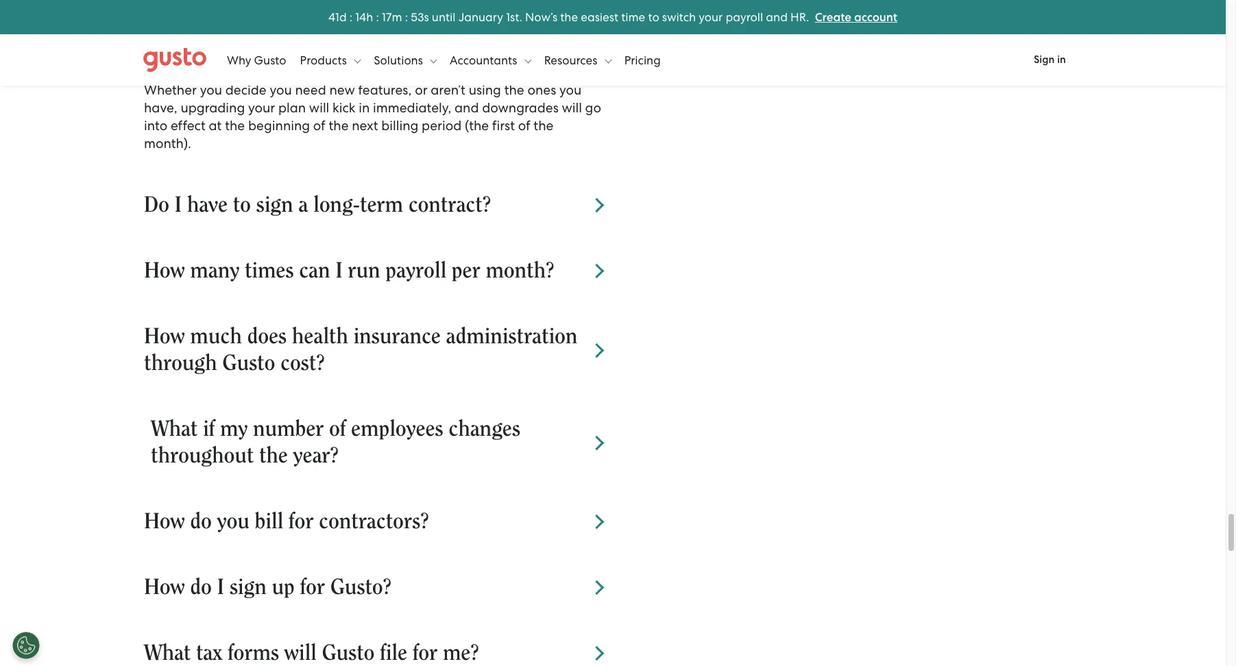 Task type: describe. For each thing, give the bounding box(es) containing it.
1 vertical spatial sign
[[230, 577, 267, 599]]

solutions button
[[374, 39, 437, 81]]

h :
[[366, 10, 379, 24]]

easiest
[[581, 10, 619, 24]]

products button
[[300, 39, 361, 81]]

3
[[418, 10, 424, 24]]

0 horizontal spatial to
[[233, 194, 251, 216]]

what if my number of employees changes throughout the year?
[[151, 418, 521, 467]]

if
[[203, 418, 215, 440]]

2 4 from the left
[[359, 10, 366, 24]]

pricing
[[625, 53, 661, 67]]

resources button
[[544, 39, 612, 81]]

how for how many times can i run payroll per month?
[[144, 260, 185, 282]]

7
[[386, 10, 392, 24]]

into
[[144, 118, 168, 134]]

next
[[352, 118, 378, 134]]

the down downgrades
[[534, 118, 554, 134]]

time
[[621, 10, 646, 24]]

the down upgrading
[[225, 118, 245, 134]]

to inside 4 1 d : 1 4 h : 1 7 m : 5 3 s until january 1st. now's the easiest time to switch your payroll and hr. create account
[[648, 10, 660, 24]]

upgrading
[[181, 100, 245, 116]]

gusto inside how much does health insurance administration through gusto cost?
[[222, 353, 275, 374]]

what for what if my number of employees changes throughout the year?
[[151, 418, 198, 440]]

accountants
[[450, 53, 520, 67]]

2 1 from the left
[[355, 10, 359, 24]]

in inside yes, of course! gusto was built to grow and evolve with your business. whether you decide you need new features, or aren't using the ones you have, upgrading your plan will kick in immediately, and downgrades will go into effect at the beginning of the next billing period (the first of the month).
[[359, 100, 370, 116]]

the inside 4 1 d : 1 4 h : 1 7 m : 5 3 s until january 1st. now's the easiest time to switch your payroll and hr. create account
[[560, 10, 578, 24]]

to inside yes, of course! gusto was built to grow and evolve with your business. whether you decide you need new features, or aren't using the ones you have, upgrading your plan will kick in immediately, and downgrades will go into effect at the beginning of the next billing period (the first of the month).
[[330, 64, 343, 80]]

aren't
[[431, 82, 466, 98]]

course!
[[186, 64, 230, 80]]

year?
[[293, 445, 339, 467]]

i right can
[[184, 32, 191, 54]]

sign in link
[[1018, 45, 1083, 75]]

decide
[[225, 82, 267, 98]]

have
[[187, 194, 228, 216]]

1st.
[[506, 10, 523, 24]]

0 vertical spatial or
[[274, 32, 293, 54]]

month?
[[486, 260, 554, 282]]

at inside yes, of course! gusto was built to grow and evolve with your business. whether you decide you need new features, or aren't using the ones you have, upgrading your plan will kick in immediately, and downgrades will go into effect at the beginning of the next billing period (the first of the month).
[[209, 118, 222, 134]]

the up downgrades
[[505, 82, 524, 98]]

solutions
[[374, 53, 426, 67]]

1 horizontal spatial at
[[401, 32, 417, 54]]

2 vertical spatial for
[[413, 643, 438, 665]]

how do i sign up for gusto?
[[144, 577, 391, 599]]

first
[[492, 118, 515, 134]]

how do you bill for contractors?
[[144, 511, 429, 533]]

1 vertical spatial for
[[300, 577, 325, 599]]

run
[[348, 260, 380, 282]]

of down need
[[313, 118, 326, 134]]

how many times can i run payroll per month?
[[144, 260, 554, 282]]

whether
[[144, 82, 197, 98]]

upgrade
[[197, 32, 268, 54]]

throughout
[[151, 445, 254, 467]]

contract?
[[408, 194, 491, 216]]

long-
[[313, 194, 360, 216]]

insurance
[[353, 326, 441, 348]]

sign
[[1034, 53, 1055, 66]]

new
[[329, 82, 355, 98]]

hr.
[[791, 10, 809, 24]]

time?
[[459, 32, 508, 54]]

downgrade
[[298, 32, 395, 54]]

how much does health insurance administration through gusto cost?
[[144, 326, 578, 374]]

period
[[422, 118, 462, 134]]

do for i
[[190, 577, 212, 599]]

my
[[220, 418, 248, 440]]

can i upgrade or downgrade at any time?
[[144, 32, 508, 54]]

any
[[423, 32, 454, 54]]

bill
[[255, 511, 283, 533]]

billing
[[381, 118, 419, 134]]

per
[[452, 260, 481, 282]]

i right the can
[[336, 260, 343, 282]]

do
[[144, 194, 169, 216]]

of up whether
[[171, 64, 183, 80]]

yes,
[[144, 64, 168, 80]]

i left up
[[217, 577, 224, 599]]

resources
[[544, 53, 601, 67]]

5
[[411, 10, 418, 24]]

main element
[[143, 39, 1083, 81]]

pricing link
[[625, 39, 661, 81]]

many
[[190, 260, 239, 282]]

january
[[459, 10, 503, 24]]

month).
[[144, 136, 191, 152]]

me?
[[443, 643, 479, 665]]

a
[[299, 194, 308, 216]]

effect
[[171, 118, 206, 134]]

term
[[360, 194, 403, 216]]

need
[[295, 82, 326, 98]]

or inside yes, of course! gusto was built to grow and evolve with your business. whether you decide you need new features, or aren't using the ones you have, upgrading your plan will kick in immediately, and downgrades will go into effect at the beginning of the next billing period (the first of the month).
[[415, 82, 428, 98]]

immediately,
[[373, 100, 451, 116]]

can
[[299, 260, 330, 282]]

built
[[300, 64, 327, 80]]

now's
[[525, 10, 558, 24]]

business.
[[509, 64, 564, 80]]

gusto?
[[330, 577, 391, 599]]

gusto left the file
[[322, 643, 375, 665]]



Task type: vqa. For each thing, say whether or not it's contained in the screenshot.
0
no



Task type: locate. For each thing, give the bounding box(es) containing it.
for right the file
[[413, 643, 438, 665]]

changes
[[449, 418, 521, 440]]

plan
[[278, 100, 306, 116]]

0 horizontal spatial or
[[274, 32, 293, 54]]

much
[[190, 326, 242, 348]]

downgrades
[[482, 100, 559, 116]]

1 horizontal spatial payroll
[[726, 10, 763, 24]]

4
[[328, 10, 335, 24], [359, 10, 366, 24]]

i right do
[[175, 194, 182, 216]]

2 do from the top
[[190, 577, 212, 599]]

have,
[[144, 100, 177, 116]]

grow
[[346, 64, 377, 80]]

was
[[272, 64, 296, 80]]

0 vertical spatial in
[[1058, 53, 1066, 66]]

administration
[[446, 326, 578, 348]]

times
[[245, 260, 294, 282]]

beginning
[[248, 118, 310, 134]]

gusto
[[254, 53, 286, 67], [233, 64, 269, 80], [222, 353, 275, 374], [322, 643, 375, 665]]

you down was
[[270, 82, 292, 98]]

will down need
[[309, 100, 329, 116]]

1 vertical spatial in
[[359, 100, 370, 116]]

you
[[200, 82, 222, 98], [270, 82, 292, 98], [560, 82, 582, 98], [217, 511, 249, 533]]

why
[[227, 53, 251, 67]]

do i have to sign a long-term contract?
[[144, 194, 491, 216]]

1 horizontal spatial or
[[415, 82, 428, 98]]

1 1 from the left
[[335, 10, 339, 24]]

your down the "decide"
[[248, 100, 275, 116]]

1 how from the top
[[144, 260, 185, 282]]

0 vertical spatial what
[[151, 418, 198, 440]]

go
[[585, 100, 601, 116]]

to right time
[[648, 10, 660, 24]]

forms
[[228, 643, 279, 665]]

will right forms
[[284, 643, 317, 665]]

0 horizontal spatial at
[[209, 118, 222, 134]]

2 horizontal spatial your
[[699, 10, 723, 24]]

2 vertical spatial your
[[248, 100, 275, 116]]

products
[[300, 53, 350, 67]]

0 horizontal spatial 1
[[335, 10, 339, 24]]

ones
[[528, 82, 556, 98]]

1 horizontal spatial to
[[330, 64, 343, 80]]

0 vertical spatial at
[[401, 32, 417, 54]]

you right ones
[[560, 82, 582, 98]]

0 vertical spatial and
[[766, 10, 788, 24]]

4 left the d :
[[328, 10, 335, 24]]

1 horizontal spatial and
[[455, 100, 479, 116]]

1 vertical spatial to
[[330, 64, 343, 80]]

of up the year?
[[329, 418, 346, 440]]

until
[[432, 10, 456, 24]]

do for you
[[190, 511, 212, 533]]

1 4 from the left
[[328, 10, 335, 24]]

what
[[151, 418, 198, 440], [144, 643, 191, 665]]

2 horizontal spatial 1
[[382, 10, 386, 24]]

1 vertical spatial payroll
[[386, 260, 447, 282]]

1 vertical spatial or
[[415, 82, 428, 98]]

employees
[[351, 418, 443, 440]]

file
[[380, 643, 407, 665]]

0 horizontal spatial payroll
[[386, 260, 447, 282]]

m :
[[392, 10, 408, 24]]

gusto up the "decide"
[[233, 64, 269, 80]]

evolve
[[407, 64, 446, 80]]

will left go
[[562, 100, 582, 116]]

why gusto link
[[227, 39, 286, 81]]

cost?
[[280, 353, 325, 374]]

what for what tax forms will gusto file for me?
[[144, 643, 191, 665]]

for right up
[[300, 577, 325, 599]]

1 right the d :
[[355, 10, 359, 24]]

features,
[[358, 82, 412, 98]]

tax
[[196, 643, 222, 665]]

1 right h : on the left
[[382, 10, 386, 24]]

sign left a
[[256, 194, 293, 216]]

how for how do you bill for contractors?
[[144, 511, 185, 533]]

through
[[144, 353, 217, 374]]

1
[[335, 10, 339, 24], [355, 10, 359, 24], [382, 10, 386, 24]]

payroll left per
[[386, 260, 447, 282]]

up
[[272, 577, 295, 599]]

or up was
[[274, 32, 293, 54]]

health
[[292, 326, 348, 348]]

0 vertical spatial payroll
[[726, 10, 763, 24]]

to up new
[[330, 64, 343, 80]]

contractors?
[[319, 511, 429, 533]]

your right 'switch'
[[699, 10, 723, 24]]

0 vertical spatial your
[[699, 10, 723, 24]]

s
[[424, 10, 429, 24]]

in up the next
[[359, 100, 370, 116]]

how inside how much does health insurance administration through gusto cost?
[[144, 326, 185, 348]]

of inside what if my number of employees changes throughout the year?
[[329, 418, 346, 440]]

your inside 4 1 d : 1 4 h : 1 7 m : 5 3 s until january 1st. now's the easiest time to switch your payroll and hr. create account
[[699, 10, 723, 24]]

of down downgrades
[[518, 118, 531, 134]]

payroll inside 4 1 d : 1 4 h : 1 7 m : 5 3 s until january 1st. now's the easiest time to switch your payroll and hr. create account
[[726, 10, 763, 24]]

0 vertical spatial do
[[190, 511, 212, 533]]

2 horizontal spatial to
[[648, 10, 660, 24]]

1 vertical spatial do
[[190, 577, 212, 599]]

0 horizontal spatial your
[[248, 100, 275, 116]]

1 up downgrade
[[335, 10, 339, 24]]

2 vertical spatial to
[[233, 194, 251, 216]]

kick
[[333, 100, 356, 116]]

yes, of course! gusto was built to grow and evolve with your business. whether you decide you need new features, or aren't using the ones you have, upgrading your plan will kick in immediately, and downgrades will go into effect at the beginning of the next billing period (the first of the month).
[[144, 64, 601, 152]]

the down kick
[[329, 118, 349, 134]]

for
[[289, 511, 314, 533], [300, 577, 325, 599], [413, 643, 438, 665]]

4 1 d : 1 4 h : 1 7 m : 5 3 s until january 1st. now's the easiest time to switch your payroll and hr. create account
[[328, 10, 898, 24]]

the inside what if my number of employees changes throughout the year?
[[259, 445, 288, 467]]

how
[[144, 260, 185, 282], [144, 326, 185, 348], [144, 511, 185, 533], [144, 577, 185, 599]]

you left bill
[[217, 511, 249, 533]]

0 horizontal spatial 4
[[328, 10, 335, 24]]

sign left up
[[230, 577, 267, 599]]

number
[[253, 418, 324, 440]]

what left if
[[151, 418, 198, 440]]

0 horizontal spatial and
[[380, 64, 404, 80]]

you up upgrading
[[200, 82, 222, 98]]

1 do from the top
[[190, 511, 212, 533]]

create account link
[[815, 10, 898, 24]]

for right bill
[[289, 511, 314, 533]]

and up (the
[[455, 100, 479, 116]]

4 right the d :
[[359, 10, 366, 24]]

and
[[766, 10, 788, 24], [380, 64, 404, 80], [455, 100, 479, 116]]

1 horizontal spatial 4
[[359, 10, 366, 24]]

1 horizontal spatial your
[[479, 64, 506, 80]]

the down the number
[[259, 445, 288, 467]]

3 1 from the left
[[382, 10, 386, 24]]

0 horizontal spatial in
[[359, 100, 370, 116]]

d :
[[339, 10, 353, 24]]

2 vertical spatial and
[[455, 100, 479, 116]]

what tax forms will gusto file for me?
[[144, 643, 479, 665]]

do down 'throughout'
[[190, 511, 212, 533]]

1 vertical spatial your
[[479, 64, 506, 80]]

and up features,
[[380, 64, 404, 80]]

the right now's
[[560, 10, 578, 24]]

at down 5
[[401, 32, 417, 54]]

does
[[247, 326, 287, 348]]

payroll left hr.
[[726, 10, 763, 24]]

what left tax
[[144, 643, 191, 665]]

your up 'using'
[[479, 64, 506, 80]]

(the
[[465, 118, 489, 134]]

using
[[469, 82, 501, 98]]

to right have
[[233, 194, 251, 216]]

in right sign
[[1058, 53, 1066, 66]]

switch
[[662, 10, 696, 24]]

1 vertical spatial at
[[209, 118, 222, 134]]

0 vertical spatial to
[[648, 10, 660, 24]]

can
[[144, 32, 179, 54]]

create
[[815, 10, 852, 24]]

3 how from the top
[[144, 511, 185, 533]]

how for how much does health insurance administration through gusto cost?
[[144, 326, 185, 348]]

how for how do i sign up for gusto?
[[144, 577, 185, 599]]

gusto inside main element
[[254, 53, 286, 67]]

4 how from the top
[[144, 577, 185, 599]]

do up tax
[[190, 577, 212, 599]]

gusto right why
[[254, 53, 286, 67]]

what inside what if my number of employees changes throughout the year?
[[151, 418, 198, 440]]

0 vertical spatial for
[[289, 511, 314, 533]]

payroll
[[726, 10, 763, 24], [386, 260, 447, 282]]

gusto down does
[[222, 353, 275, 374]]

at down upgrading
[[209, 118, 222, 134]]

accountants button
[[450, 39, 532, 81]]

1 vertical spatial what
[[144, 643, 191, 665]]

1 horizontal spatial in
[[1058, 53, 1066, 66]]

do
[[190, 511, 212, 533], [190, 577, 212, 599]]

1 vertical spatial and
[[380, 64, 404, 80]]

2 horizontal spatial and
[[766, 10, 788, 24]]

and left hr.
[[766, 10, 788, 24]]

gusto inside yes, of course! gusto was built to grow and evolve with your business. whether you decide you need new features, or aren't using the ones you have, upgrading your plan will kick in immediately, and downgrades will go into effect at the beginning of the next billing period (the first of the month).
[[233, 64, 269, 80]]

2 how from the top
[[144, 326, 185, 348]]

0 vertical spatial sign
[[256, 194, 293, 216]]

1 horizontal spatial 1
[[355, 10, 359, 24]]

or down evolve
[[415, 82, 428, 98]]

account
[[855, 10, 898, 24]]

and inside 4 1 d : 1 4 h : 1 7 m : 5 3 s until january 1st. now's the easiest time to switch your payroll and hr. create account
[[766, 10, 788, 24]]

in
[[1058, 53, 1066, 66], [359, 100, 370, 116]]

online payroll services, hr, and benefits | gusto image
[[143, 48, 206, 72]]



